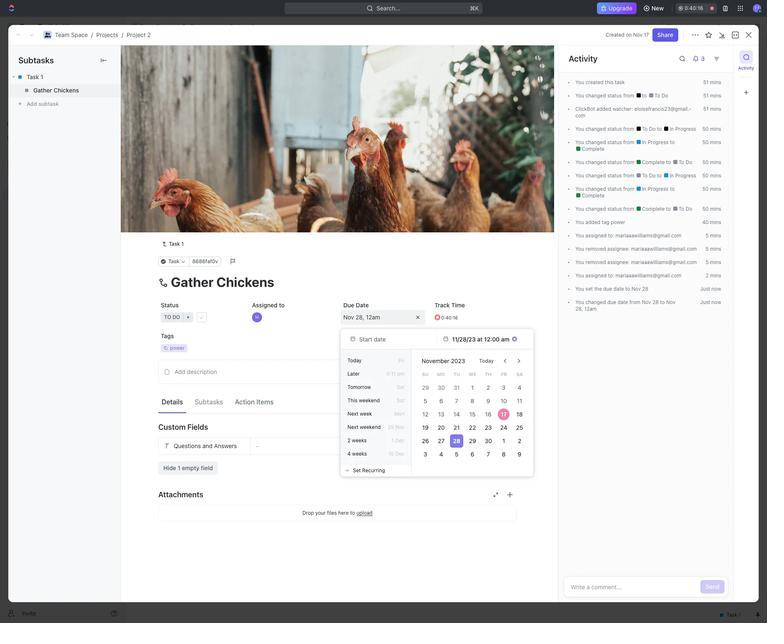 Task type: describe. For each thing, give the bounding box(es) containing it.
4 status from the top
[[608, 159, 622, 165]]

new
[[652, 5, 664, 12]]

0 vertical spatial share
[[667, 23, 683, 30]]

0 horizontal spatial today
[[348, 358, 362, 364]]

40
[[703, 219, 709, 226]]

2 horizontal spatial add task button
[[702, 50, 737, 64]]

task sidebar content section
[[559, 45, 734, 603]]

31
[[454, 384, 460, 391]]

su
[[422, 372, 429, 377]]

1 horizontal spatial 3
[[502, 384, 506, 391]]

next for next week
[[348, 411, 359, 417]]

9 mins from the top
[[710, 206, 722, 212]]

3 you from the top
[[576, 126, 584, 132]]

add up customize
[[707, 53, 718, 60]]

6 changed status from from the top
[[584, 186, 636, 192]]

3 5 mins from the top
[[706, 259, 722, 266]]

board
[[155, 77, 172, 84]]

3 status from the top
[[608, 139, 622, 145]]

8 mins from the top
[[710, 186, 722, 192]]

1 vertical spatial task 1
[[168, 145, 185, 152]]

board link
[[154, 75, 172, 86]]

and
[[203, 443, 213, 450]]

hide for hide
[[433, 98, 444, 104]]

6 50 from the top
[[703, 206, 709, 212]]

subtasks inside 'button'
[[195, 399, 223, 406]]

task 2
[[168, 159, 186, 167]]

1 vertical spatial add task button
[[214, 116, 249, 126]]

am inside task sidebar content "section"
[[590, 306, 597, 312]]

1 horizontal spatial projects link
[[180, 22, 215, 32]]

⌘k
[[470, 5, 479, 12]]

28 inside nov 28
[[576, 306, 582, 312]]

1 horizontal spatial add task
[[224, 118, 246, 124]]

51 for added watcher:
[[704, 106, 709, 112]]

27
[[438, 438, 445, 445]]

5 50 from the top
[[703, 186, 709, 192]]

0 vertical spatial subtasks
[[18, 55, 54, 65]]

add down calendar link
[[224, 118, 234, 124]]

spaces
[[7, 135, 24, 141]]

18
[[517, 411, 523, 418]]

upload button
[[357, 510, 373, 517]]

later
[[348, 371, 360, 377]]

invite
[[22, 610, 36, 617]]

1 50 mins from the top
[[703, 126, 722, 132]]

table link
[[251, 75, 268, 86]]

1 vertical spatial ,
[[363, 314, 364, 321]]

4 weeks
[[348, 451, 367, 457]]

6 mins from the top
[[710, 159, 722, 165]]

description
[[187, 368, 217, 375]]

5 changed from the top
[[586, 173, 606, 179]]

14 you from the top
[[576, 286, 584, 292]]

5 changed status from from the top
[[584, 173, 636, 179]]

1 vertical spatial project
[[127, 31, 146, 38]]

1 horizontal spatial 4
[[439, 451, 443, 458]]

sat for this weekend
[[397, 398, 405, 404]]

2 weeks
[[348, 438, 367, 444]]

14 mins from the top
[[710, 273, 722, 279]]

1 horizontal spatial 9
[[518, 451, 522, 458]]

team space / projects / project 2
[[55, 31, 151, 38]]

24
[[501, 424, 508, 431]]

mon
[[394, 411, 405, 417]]

0 vertical spatial 30
[[438, 384, 445, 391]]

we
[[469, 372, 476, 377]]

user group image for rightmost team space link
[[132, 25, 138, 29]]

10 mins from the top
[[710, 219, 722, 226]]

added watcher:
[[595, 106, 635, 112]]

1 horizontal spatial 17
[[644, 32, 649, 38]]

weeks for 4 weeks
[[352, 451, 367, 457]]

12 mins from the top
[[710, 246, 722, 252]]

gather
[[33, 87, 52, 94]]

the
[[594, 286, 602, 292]]

activity inside task sidebar content "section"
[[569, 54, 598, 63]]

just now for changed due date from
[[700, 299, 722, 306]]

list
[[187, 77, 197, 84]]

dashboards link
[[3, 83, 121, 96]]

created on nov 17
[[606, 32, 649, 38]]

22
[[469, 424, 476, 431]]

user group image
[[44, 33, 51, 38]]

task
[[615, 79, 625, 85]]

4 you from the top
[[576, 139, 584, 145]]

1 horizontal spatial team space link
[[130, 22, 175, 32]]

you assigned to: mariaaawilliams@gmail.com for 2 mins
[[576, 273, 682, 279]]

0 horizontal spatial project 2 link
[[127, 31, 151, 38]]

set
[[586, 286, 593, 292]]

user group image for tree inside the sidebar navigation
[[9, 163, 15, 168]]

3 mins from the top
[[710, 106, 722, 112]]

51 mins for changed status from
[[704, 93, 722, 99]]

set
[[353, 467, 361, 474]]

nov 28 , 12 am
[[343, 314, 380, 321]]

pm
[[397, 371, 405, 377]]

15 for 15 dec
[[389, 451, 394, 457]]

home link
[[3, 40, 121, 54]]

favorites button
[[3, 119, 32, 129]]

1 horizontal spatial project 2
[[230, 23, 255, 30]]

new button
[[640, 2, 669, 15]]

10
[[501, 398, 507, 405]]

dec for 15 dec
[[395, 451, 405, 457]]

nov 28
[[576, 299, 676, 312]]

eloisefrancis23@gmail.
[[635, 106, 692, 112]]

15 dec
[[389, 451, 405, 457]]

12 inside task sidebar content "section"
[[585, 306, 590, 312]]

today button
[[474, 355, 499, 368]]

automations button
[[692, 20, 735, 33]]

11 mins from the top
[[710, 233, 722, 239]]

0 vertical spatial due
[[604, 286, 612, 292]]

1 vertical spatial added
[[586, 219, 601, 226]]

0 vertical spatial date
[[614, 286, 624, 292]]

1 vertical spatial projects
[[96, 31, 118, 38]]

space for team space
[[156, 23, 173, 30]]

1 vertical spatial 7
[[487, 451, 490, 458]]

1 inside custom fields "element"
[[178, 465, 180, 472]]

week
[[360, 411, 372, 417]]

15 you from the top
[[576, 299, 584, 306]]

answers
[[214, 443, 237, 450]]

to: for 2 mins
[[608, 273, 614, 279]]

inbox link
[[3, 55, 121, 68]]

fields
[[187, 423, 208, 432]]

2 changed from the top
[[586, 126, 606, 132]]

3 changed from the top
[[586, 139, 606, 145]]

add down task 2
[[168, 174, 179, 181]]

7 you from the top
[[576, 186, 584, 192]]

gather chickens link
[[8, 84, 120, 97]]

6:11 pm
[[387, 371, 405, 377]]

0 vertical spatial added
[[597, 106, 612, 112]]

10 you from the top
[[576, 233, 584, 239]]

8 changed from the top
[[586, 299, 606, 306]]

today inside button
[[479, 358, 494, 364]]

this
[[605, 79, 614, 85]]

clickbot
[[576, 106, 595, 112]]

on
[[626, 32, 632, 38]]

51 for changed status from
[[704, 93, 709, 99]]

1 horizontal spatial 30
[[485, 438, 492, 445]]

nov inside nov 28
[[667, 299, 676, 306]]

0 horizontal spatial add task button
[[164, 173, 196, 183]]

0 horizontal spatial project 2
[[145, 50, 194, 63]]

details
[[162, 399, 183, 406]]

dec for 1 dec
[[395, 438, 405, 444]]

hide button
[[429, 96, 447, 106]]

table
[[253, 77, 268, 84]]

hide 1 empty field
[[163, 465, 213, 472]]

hide for hide 1 empty field
[[163, 465, 176, 472]]

next for next weekend
[[348, 424, 359, 431]]

11 you from the top
[[576, 246, 584, 252]]

1 mins from the top
[[710, 79, 722, 85]]

action items button
[[232, 395, 277, 410]]

0 horizontal spatial 3
[[424, 451, 427, 458]]

2 horizontal spatial 4
[[518, 384, 522, 391]]

customize
[[696, 77, 726, 84]]

tag
[[602, 219, 610, 226]]

november
[[422, 358, 450, 365]]

set recurring
[[353, 467, 385, 474]]

weekend for this weekend
[[359, 398, 380, 404]]

assignees button
[[337, 96, 376, 106]]

1 changed from the top
[[586, 93, 606, 99]]

attachments
[[158, 491, 203, 499]]

21
[[454, 424, 460, 431]]

team for team space / projects / project 2
[[55, 31, 70, 38]]

0 horizontal spatial 9
[[487, 398, 490, 405]]

questions and answers
[[174, 443, 237, 450]]

1 removed from the top
[[586, 246, 606, 252]]

due
[[343, 302, 354, 309]]

assigned for 2 mins
[[586, 273, 607, 279]]

space for team space / projects / project 2
[[71, 31, 88, 38]]

add description
[[175, 368, 217, 375]]

1 vertical spatial share
[[658, 31, 674, 38]]

2 50 from the top
[[703, 139, 709, 145]]

13 mins from the top
[[710, 259, 722, 266]]

1 horizontal spatial 29
[[469, 438, 476, 445]]

0 vertical spatial project
[[230, 23, 250, 30]]

0:40:17 button
[[676, 3, 717, 13]]

51 mins for added watcher:
[[704, 106, 722, 112]]

2 mins from the top
[[710, 93, 722, 99]]

1 vertical spatial due
[[608, 299, 616, 306]]

26
[[422, 438, 429, 445]]

1 vertical spatial task 1 link
[[158, 239, 187, 249]]

inbox
[[20, 58, 35, 65]]

your
[[315, 510, 326, 516]]

gantt link
[[281, 75, 298, 86]]

5 mins from the top
[[710, 139, 722, 145]]

tomorrow
[[348, 384, 371, 391]]

6 changed from the top
[[586, 186, 606, 192]]

0 horizontal spatial team space link
[[55, 31, 88, 38]]

4 50 from the top
[[703, 173, 709, 179]]

1 horizontal spatial 12
[[422, 411, 429, 418]]

2 you removed assignee: mariaaawilliams@gmail.com from the top
[[576, 259, 697, 266]]

2 changed status from from the top
[[584, 126, 636, 132]]



Task type: locate. For each thing, give the bounding box(es) containing it.
6 up 13
[[439, 398, 443, 405]]

do
[[662, 93, 668, 99], [649, 126, 656, 132], [686, 159, 693, 165], [649, 173, 656, 179], [163, 197, 171, 203], [686, 206, 693, 212]]

16
[[485, 411, 492, 418]]

hide
[[433, 98, 444, 104], [163, 465, 176, 472]]

items
[[257, 399, 274, 406]]

8 up 22
[[471, 398, 475, 405]]

due
[[604, 286, 612, 292], [608, 299, 616, 306]]

1 50 from the top
[[703, 126, 709, 132]]

17 down 10
[[501, 411, 507, 418]]

0 horizontal spatial 4
[[348, 451, 351, 457]]

1 vertical spatial 1 button
[[187, 159, 199, 167]]

upgrade link
[[597, 3, 637, 14]]

docs link
[[3, 69, 121, 82]]

weekend
[[359, 398, 380, 404], [360, 424, 381, 431]]

status
[[161, 302, 179, 309]]

1 next from the top
[[348, 411, 359, 417]]

mins
[[710, 79, 722, 85], [710, 93, 722, 99], [710, 106, 722, 112], [710, 126, 722, 132], [710, 139, 722, 145], [710, 159, 722, 165], [710, 173, 722, 179], [710, 186, 722, 192], [710, 206, 722, 212], [710, 219, 722, 226], [710, 233, 722, 239], [710, 246, 722, 252], [710, 259, 722, 266], [710, 273, 722, 279]]

8 down 24
[[502, 451, 506, 458]]

weeks for 2 weeks
[[352, 438, 367, 444]]

9 down 18
[[518, 451, 522, 458]]

sat up mon
[[397, 398, 405, 404]]

0 vertical spatial task 1
[[27, 73, 43, 80]]

add task button down task 2
[[164, 173, 196, 183]]

40 mins
[[703, 219, 722, 226]]

1 button for 1
[[187, 144, 198, 153]]

0 vertical spatial 6
[[439, 398, 443, 405]]

1 vertical spatial project 2
[[145, 50, 194, 63]]

25 for 25 nov
[[388, 424, 394, 431]]

assignee: down power on the top
[[608, 246, 630, 252]]

3 51 mins from the top
[[704, 106, 722, 112]]

4
[[518, 384, 522, 391], [348, 451, 351, 457], [439, 451, 443, 458]]

6
[[439, 398, 443, 405], [471, 451, 475, 458]]

0 horizontal spatial activity
[[569, 54, 598, 63]]

user group image left team space
[[132, 25, 138, 29]]

2 vertical spatial add task button
[[164, 173, 196, 183]]

am down set
[[590, 306, 597, 312]]

you assigned to: mariaaawilliams@gmail.com for 5 mins
[[576, 233, 682, 239]]

1 vertical spatial you assigned to: mariaaawilliams@gmail.com
[[576, 273, 682, 279]]

15 down 1 dec
[[389, 451, 394, 457]]

eloisefrancis23@gmail. com
[[576, 106, 692, 119]]

1 horizontal spatial project 2 link
[[220, 22, 257, 32]]

assignee: up you set the due date to nov 28 at the right top of the page
[[608, 259, 630, 266]]

1 vertical spatial sat
[[397, 398, 405, 404]]

2 removed from the top
[[586, 259, 606, 266]]

1 horizontal spatial add task button
[[214, 116, 249, 126]]

sa
[[517, 372, 523, 377]]

0 vertical spatial 9
[[487, 398, 490, 405]]

subtasks down home
[[18, 55, 54, 65]]

7 down the 23
[[487, 451, 490, 458]]

changed due date from nov 28 to
[[584, 299, 667, 306]]

5 50 mins from the top
[[703, 186, 722, 192]]

1 you removed assignee: mariaaawilliams@gmail.com from the top
[[576, 246, 697, 252]]

field
[[201, 465, 213, 472]]

12 down date
[[366, 314, 372, 321]]

0 horizontal spatial task 1 link
[[8, 70, 120, 84]]

docs
[[20, 72, 34, 79]]

assigned up the
[[586, 273, 607, 279]]

weeks up 4 weeks
[[352, 438, 367, 444]]

1 horizontal spatial projects
[[190, 23, 212, 30]]

projects
[[190, 23, 212, 30], [96, 31, 118, 38]]

team for team space
[[140, 23, 155, 30]]

0 horizontal spatial team
[[55, 31, 70, 38]]

1 vertical spatial 3
[[424, 451, 427, 458]]

subtasks
[[18, 55, 54, 65], [195, 399, 223, 406]]

task 1 link
[[8, 70, 120, 84], [158, 239, 187, 249]]

1 horizontal spatial 25
[[516, 424, 523, 431]]

sat for tomorrow
[[397, 384, 405, 391]]

nov
[[633, 32, 643, 38], [632, 286, 641, 292], [642, 299, 651, 306], [667, 299, 676, 306], [343, 314, 354, 321], [395, 424, 405, 431]]

added left tag
[[586, 219, 601, 226]]

sidebar navigation
[[0, 17, 125, 624]]

add
[[707, 53, 718, 60], [224, 118, 234, 124], [168, 174, 179, 181], [175, 368, 185, 375]]

0 horizontal spatial 8
[[471, 398, 475, 405]]

2 now from the top
[[712, 299, 722, 306]]

, down date
[[363, 314, 364, 321]]

removed down you added tag power
[[586, 246, 606, 252]]

, 12 am
[[582, 306, 597, 312]]

send
[[706, 584, 720, 591]]

assigned down you added tag power
[[586, 233, 607, 239]]

here
[[338, 510, 349, 516]]

track time
[[435, 302, 465, 309]]

9 up 16
[[487, 398, 490, 405]]

created
[[586, 79, 604, 85]]

17 right on
[[644, 32, 649, 38]]

1 you from the top
[[576, 79, 584, 85]]

next left week at left bottom
[[348, 411, 359, 417]]

1 horizontal spatial ,
[[582, 306, 583, 312]]

15 up 22
[[470, 411, 476, 418]]

4 changed from the top
[[586, 159, 606, 165]]

6:11
[[387, 371, 396, 377]]

6 you from the top
[[576, 173, 584, 179]]

2 vertical spatial project
[[145, 50, 182, 63]]

1 sat from the top
[[397, 384, 405, 391]]

Search tasks... text field
[[664, 95, 747, 107]]

gantt
[[283, 77, 298, 84]]

5
[[706, 233, 709, 239], [706, 246, 709, 252], [706, 259, 709, 266], [424, 398, 427, 405], [455, 451, 459, 458]]

0 horizontal spatial 30
[[438, 384, 445, 391]]

action
[[235, 399, 255, 406]]

add task for the left add task button
[[168, 174, 193, 181]]

added right "clickbot" on the right of the page
[[597, 106, 612, 112]]

1 horizontal spatial hide
[[433, 98, 444, 104]]

1 vertical spatial activity
[[739, 65, 755, 70]]

just now for set the due date to
[[700, 286, 722, 292]]

drop your files here to upload
[[303, 510, 373, 517]]

0 vertical spatial dec
[[395, 438, 405, 444]]

6 status from the top
[[608, 186, 622, 192]]

fri
[[399, 358, 405, 364]]

assigned to
[[252, 302, 285, 309]]

now for set the due date to
[[712, 286, 722, 292]]

1 assignee: from the top
[[608, 246, 630, 252]]

30 down the 23
[[485, 438, 492, 445]]

weeks down 2 weeks
[[352, 451, 367, 457]]

today up "th"
[[479, 358, 494, 364]]

1 now from the top
[[712, 286, 722, 292]]

0 vertical spatial 5 mins
[[706, 233, 722, 239]]

project
[[230, 23, 250, 30], [127, 31, 146, 38], [145, 50, 182, 63]]

add left description
[[175, 368, 185, 375]]

1 you assigned to: mariaaawilliams@gmail.com from the top
[[576, 233, 682, 239]]

3 down the 26
[[424, 451, 427, 458]]

task sidebar navigation tab list
[[737, 50, 756, 99]]

0 horizontal spatial subtasks
[[18, 55, 54, 65]]

0 horizontal spatial 12
[[366, 314, 372, 321]]

activity inside task sidebar navigation tab list
[[739, 65, 755, 70]]

25
[[388, 424, 394, 431], [516, 424, 523, 431]]

13 you from the top
[[576, 273, 584, 279]]

2 horizontal spatial add task
[[707, 53, 732, 60]]

0 horizontal spatial hide
[[163, 465, 176, 472]]

2 sat from the top
[[397, 398, 405, 404]]

1 horizontal spatial team
[[140, 23, 155, 30]]

1 to: from the top
[[608, 233, 614, 239]]

8 you from the top
[[576, 206, 584, 212]]

0 vertical spatial 7
[[455, 398, 459, 405]]

7 down 31
[[455, 398, 459, 405]]

share down new
[[658, 31, 674, 38]]

1 assigned from the top
[[586, 233, 607, 239]]

1 vertical spatial hide
[[163, 465, 176, 472]]

upload
[[357, 510, 373, 517]]

1 vertical spatial just now
[[700, 299, 722, 306]]

8
[[471, 398, 475, 405], [502, 451, 506, 458]]

0 horizontal spatial am
[[372, 314, 380, 321]]

weekend down week at left bottom
[[360, 424, 381, 431]]

0 vertical spatial assigned
[[586, 233, 607, 239]]

now for changed due date from
[[712, 299, 722, 306]]

activity
[[569, 54, 598, 63], [739, 65, 755, 70]]

3 up 10
[[502, 384, 506, 391]]

2 inside task sidebar content "section"
[[706, 273, 709, 279]]

7 status from the top
[[608, 206, 622, 212]]

1 vertical spatial removed
[[586, 259, 606, 266]]

november 2023
[[422, 358, 465, 365]]

1 51 from the top
[[704, 79, 709, 85]]

2 25 from the left
[[516, 424, 523, 431]]

/
[[177, 23, 178, 30], [216, 23, 218, 30], [91, 31, 93, 38], [122, 31, 123, 38]]

0 vertical spatial to:
[[608, 233, 614, 239]]

to: up you set the due date to nov 28 at the right top of the page
[[608, 273, 614, 279]]

tu
[[454, 372, 460, 377]]

7 mins from the top
[[710, 173, 722, 179]]

2 assignee: from the top
[[608, 259, 630, 266]]

2 50 mins from the top
[[703, 139, 722, 145]]

2 to: from the top
[[608, 273, 614, 279]]

1 vertical spatial date
[[618, 299, 628, 306]]

3 changed status from from the top
[[584, 139, 636, 145]]

next up 2 weeks
[[348, 424, 359, 431]]

3 51 from the top
[[704, 106, 709, 112]]

1 status from the top
[[608, 93, 622, 99]]

1 just now from the top
[[700, 286, 722, 292]]

subtasks button
[[191, 395, 227, 410]]

29 down su
[[422, 384, 429, 391]]

hide inside custom fields "element"
[[163, 465, 176, 472]]

1 changed status from from the top
[[584, 93, 636, 99]]

1 vertical spatial team
[[55, 31, 70, 38]]

1 vertical spatial just
[[700, 299, 710, 306]]

2 you from the top
[[576, 93, 584, 99]]

0 vertical spatial you assigned to: mariaaawilliams@gmail.com
[[576, 233, 682, 239]]

assigned for 5 mins
[[586, 233, 607, 239]]

2 next from the top
[[348, 424, 359, 431]]

5 you from the top
[[576, 159, 584, 165]]

removed up the
[[586, 259, 606, 266]]

you assigned to: mariaaawilliams@gmail.com up you set the due date to nov 28 at the right top of the page
[[576, 273, 682, 279]]

you added tag power
[[576, 219, 626, 226]]

1 horizontal spatial 8
[[502, 451, 506, 458]]

1 vertical spatial assigned
[[586, 273, 607, 279]]

custom fields
[[158, 423, 208, 432]]

2 vertical spatial 51 mins
[[704, 106, 722, 112]]

2 you assigned to: mariaaawilliams@gmail.com from the top
[[576, 273, 682, 279]]

0 vertical spatial user group image
[[132, 25, 138, 29]]

, down you set the due date to nov 28 at the right top of the page
[[582, 306, 583, 312]]

1 vertical spatial weeks
[[352, 451, 367, 457]]

dec up 15 dec
[[395, 438, 405, 444]]

assignees
[[347, 98, 372, 104]]

19
[[422, 424, 429, 431]]

due down you set the due date to nov 28 at the right top of the page
[[608, 299, 616, 306]]

to inside drop your files here to upload
[[350, 510, 355, 516]]

12 down set
[[585, 306, 590, 312]]

2 just from the top
[[700, 299, 710, 306]]

2 just now from the top
[[700, 299, 722, 306]]

4 changed status from from the top
[[584, 159, 636, 165]]

1 vertical spatial you removed assignee: mariaaawilliams@gmail.com
[[576, 259, 697, 266]]

tree
[[3, 145, 121, 258]]

you removed assignee: mariaaawilliams@gmail.com down power on the top
[[576, 246, 697, 252]]

9
[[487, 398, 490, 405], [518, 451, 522, 458]]

2 5 mins from the top
[[706, 246, 722, 252]]

0 horizontal spatial projects link
[[96, 31, 118, 38]]

projects inside the projects link
[[190, 23, 212, 30]]

add task for rightmost add task button
[[707, 53, 732, 60]]

0 vertical spatial activity
[[569, 54, 598, 63]]

12 you from the top
[[576, 259, 584, 266]]

you removed assignee: mariaaawilliams@gmail.com up you set the due date to nov 28 at the right top of the page
[[576, 259, 697, 266]]

due right the
[[604, 286, 612, 292]]

15 for 15
[[470, 411, 476, 418]]

custom fields element
[[158, 438, 517, 475]]

2 51 mins from the top
[[704, 93, 722, 99]]

30 down mo
[[438, 384, 445, 391]]

25 down 18
[[516, 424, 523, 431]]

just for changed due date from
[[700, 299, 710, 306]]

0 vertical spatial 29
[[422, 384, 429, 391]]

share button
[[662, 20, 688, 33], [653, 28, 679, 42]]

weekend up week at left bottom
[[359, 398, 380, 404]]

Start date text field
[[359, 336, 428, 343]]

0 horizontal spatial 29
[[422, 384, 429, 391]]

hide inside button
[[433, 98, 444, 104]]

1 horizontal spatial today
[[479, 358, 494, 364]]

25 for 25
[[516, 424, 523, 431]]

23
[[485, 424, 492, 431]]

1 horizontal spatial 6
[[471, 451, 475, 458]]

1 vertical spatial 8
[[502, 451, 506, 458]]

4 down 27
[[439, 451, 443, 458]]

0 horizontal spatial space
[[71, 31, 88, 38]]

subtasks up fields
[[195, 399, 223, 406]]

9 you from the top
[[576, 219, 584, 226]]

send button
[[701, 581, 725, 594]]

fr
[[501, 372, 507, 377]]

0 horizontal spatial 15
[[389, 451, 394, 457]]

0 vertical spatial ,
[[582, 306, 583, 312]]

2 dec from the top
[[395, 451, 405, 457]]

0 vertical spatial space
[[156, 23, 173, 30]]

1 vertical spatial 30
[[485, 438, 492, 445]]

6 50 mins from the top
[[703, 206, 722, 212]]

0 vertical spatial projects
[[190, 23, 212, 30]]

to: for 5 mins
[[608, 233, 614, 239]]

date up changed due date from nov 28 to
[[614, 286, 624, 292]]

3 50 mins from the top
[[703, 159, 722, 165]]

4 down 2 weeks
[[348, 451, 351, 457]]

50 mins
[[703, 126, 722, 132], [703, 139, 722, 145], [703, 159, 722, 165], [703, 173, 722, 179], [703, 186, 722, 192], [703, 206, 722, 212]]

dec down 1 dec
[[395, 451, 405, 457]]

space
[[156, 23, 173, 30], [71, 31, 88, 38]]

share down new button
[[667, 23, 683, 30]]

add task down calendar
[[224, 118, 246, 124]]

to: down tag
[[608, 233, 614, 239]]

weekend for next weekend
[[360, 424, 381, 431]]

7 changed from the top
[[586, 206, 606, 212]]

0 vertical spatial just
[[700, 286, 710, 292]]

add task button
[[702, 50, 737, 64], [214, 116, 249, 126], [164, 173, 196, 183]]

5 mins
[[706, 233, 722, 239], [706, 246, 722, 252], [706, 259, 722, 266]]

1 horizontal spatial space
[[156, 23, 173, 30]]

0 vertical spatial 51
[[704, 79, 709, 85]]

next
[[348, 411, 359, 417], [348, 424, 359, 431]]

3 50 from the top
[[703, 159, 709, 165]]

add task button up customize
[[702, 50, 737, 64]]

1 button for 2
[[187, 159, 199, 167]]

29 down 22
[[469, 438, 476, 445]]

Due date text field
[[452, 336, 510, 343]]

files
[[327, 510, 337, 516]]

tags
[[161, 333, 174, 340]]

just for set the due date to
[[700, 286, 710, 292]]

Edit task name text field
[[158, 274, 517, 290]]

7 changed status from from the top
[[584, 206, 636, 212]]

am up start date text field
[[372, 314, 380, 321]]

you
[[576, 79, 584, 85], [576, 93, 584, 99], [576, 126, 584, 132], [576, 139, 584, 145], [576, 159, 584, 165], [576, 173, 584, 179], [576, 186, 584, 192], [576, 206, 584, 212], [576, 219, 584, 226], [576, 233, 584, 239], [576, 246, 584, 252], [576, 259, 584, 266], [576, 273, 584, 279], [576, 286, 584, 292], [576, 299, 584, 306]]

1 vertical spatial dec
[[395, 451, 405, 457]]

in progress
[[155, 118, 188, 124], [668, 126, 696, 132], [641, 139, 670, 145], [668, 173, 696, 179], [641, 186, 670, 192]]

4 up 11
[[518, 384, 522, 391]]

, inside task sidebar content "section"
[[582, 306, 583, 312]]

1 horizontal spatial user group image
[[132, 25, 138, 29]]

custom fields button
[[158, 418, 517, 438]]

1 horizontal spatial subtasks
[[195, 399, 223, 406]]

add task button down calendar link
[[214, 116, 249, 126]]

upgrade
[[609, 5, 633, 12]]

date down you set the due date to nov 28 at the right top of the page
[[618, 299, 628, 306]]

0 vertical spatial 51 mins
[[704, 79, 722, 85]]

0 vertical spatial 8
[[471, 398, 475, 405]]

1 51 mins from the top
[[704, 79, 722, 85]]

12 up the 19
[[422, 411, 429, 418]]

0 vertical spatial team
[[140, 23, 155, 30]]

1 vertical spatial 5 mins
[[706, 246, 722, 252]]

automations
[[696, 23, 731, 30]]

empty
[[182, 465, 199, 472]]

user group image inside tree
[[9, 163, 15, 168]]

0 horizontal spatial 17
[[501, 411, 507, 418]]

1 vertical spatial next
[[348, 424, 359, 431]]

projects link
[[180, 22, 215, 32], [96, 31, 118, 38]]

changed
[[586, 93, 606, 99], [586, 126, 606, 132], [586, 139, 606, 145], [586, 159, 606, 165], [586, 173, 606, 179], [586, 186, 606, 192], [586, 206, 606, 212], [586, 299, 606, 306]]

1 vertical spatial subtasks
[[195, 399, 223, 406]]

1 vertical spatial am
[[372, 314, 380, 321]]

custom
[[158, 423, 186, 432]]

4 50 mins from the top
[[703, 173, 722, 179]]

1
[[41, 73, 43, 80], [182, 145, 185, 152], [195, 145, 197, 151], [195, 160, 198, 166], [181, 241, 184, 247], [471, 384, 474, 391], [392, 438, 394, 444], [503, 438, 505, 445], [178, 465, 180, 472]]

1 vertical spatial weekend
[[360, 424, 381, 431]]

add task up customize
[[707, 53, 732, 60]]

user group image down spaces
[[9, 163, 15, 168]]

team space
[[140, 23, 173, 30]]

11
[[517, 398, 522, 405]]

add task down task 2
[[168, 174, 193, 181]]

list link
[[186, 75, 197, 86]]

user group image inside team space link
[[132, 25, 138, 29]]

tree inside sidebar navigation
[[3, 145, 121, 258]]

1 vertical spatial 12
[[366, 314, 372, 321]]

1 just from the top
[[700, 286, 710, 292]]

add inside button
[[175, 368, 185, 375]]

1 5 mins from the top
[[706, 233, 722, 239]]

5 status from the top
[[608, 173, 622, 179]]

power
[[611, 219, 626, 226]]

1 25 from the left
[[388, 424, 394, 431]]

1 horizontal spatial 15
[[470, 411, 476, 418]]

25 up 1 dec
[[388, 424, 394, 431]]

today up later
[[348, 358, 362, 364]]

4 mins from the top
[[710, 126, 722, 132]]

2 vertical spatial 51
[[704, 106, 709, 112]]

assigned
[[252, 302, 278, 309]]

0 vertical spatial 12
[[585, 306, 590, 312]]

2
[[251, 23, 255, 30], [147, 31, 151, 38], [185, 50, 192, 63], [198, 118, 201, 124], [182, 159, 186, 167], [180, 197, 183, 203], [706, 273, 709, 279], [487, 384, 490, 391], [348, 438, 351, 444], [518, 438, 522, 445]]

2023
[[451, 358, 465, 365]]

1 vertical spatial to:
[[608, 273, 614, 279]]

2 vertical spatial 5 mins
[[706, 259, 722, 266]]

sat down pm
[[397, 384, 405, 391]]

0 vertical spatial next
[[348, 411, 359, 417]]

am
[[590, 306, 597, 312], [372, 314, 380, 321]]

complete
[[581, 146, 605, 152], [641, 159, 666, 165], [581, 193, 605, 199], [641, 206, 666, 212]]

2 assigned from the top
[[586, 273, 607, 279]]

you created this task
[[576, 79, 625, 85]]

2 vertical spatial task 1
[[169, 241, 184, 247]]

1 dec from the top
[[395, 438, 405, 444]]

2 status from the top
[[608, 126, 622, 132]]

recurring
[[362, 467, 385, 474]]

2 51 from the top
[[704, 93, 709, 99]]

0:40:17
[[685, 5, 703, 11]]

you assigned to: mariaaawilliams@gmail.com down power on the top
[[576, 233, 682, 239]]

user group image
[[132, 25, 138, 29], [9, 163, 15, 168]]

6 down 22
[[471, 451, 475, 458]]



Task type: vqa. For each thing, say whether or not it's contained in the screenshot.
the Dropdown menu 'ICON'
no



